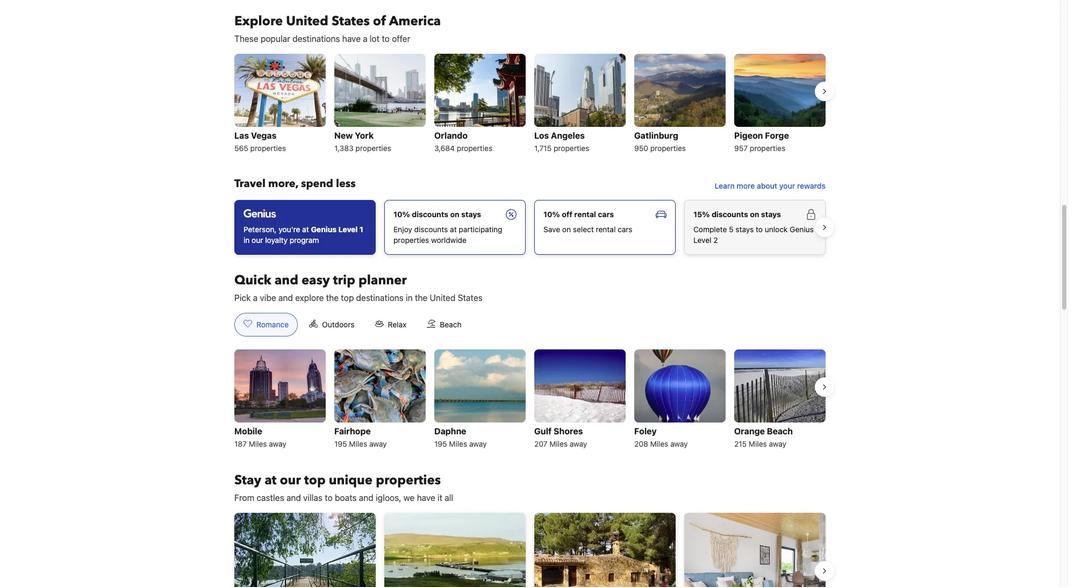 Task type: locate. For each thing, give the bounding box(es) containing it.
our
[[252, 235, 263, 245], [280, 472, 301, 489]]

miles right 208
[[650, 439, 669, 448]]

1 horizontal spatial stays
[[736, 225, 754, 234]]

0 vertical spatial to
[[382, 34, 390, 43]]

rewards
[[797, 181, 826, 190]]

195 inside fairhope 195 miles away
[[334, 439, 347, 448]]

level left 1
[[339, 225, 358, 234]]

195 down daphne
[[434, 439, 447, 448]]

it
[[438, 493, 443, 503]]

0 horizontal spatial destinations
[[293, 34, 340, 43]]

10% for 10% discounts on stays
[[394, 210, 410, 219]]

los angeles 1,715 properties
[[535, 131, 590, 153]]

1 vertical spatial a
[[253, 293, 258, 303]]

10%
[[394, 210, 410, 219], [544, 210, 560, 219]]

rental right select
[[596, 225, 616, 234]]

1 vertical spatial rental
[[596, 225, 616, 234]]

and
[[275, 271, 298, 289], [279, 293, 293, 303], [286, 493, 301, 503], [359, 493, 374, 503]]

1 horizontal spatial top
[[341, 293, 354, 303]]

1 region from the top
[[226, 49, 835, 159]]

explore united states of america these popular destinations have a lot to offer
[[234, 12, 441, 43]]

1 horizontal spatial united
[[430, 293, 456, 303]]

united up popular
[[286, 12, 329, 30]]

properties down vegas
[[250, 144, 286, 153]]

1 horizontal spatial on
[[562, 225, 571, 234]]

4 miles from the left
[[550, 439, 568, 448]]

of
[[373, 12, 386, 30]]

to left unlock
[[756, 225, 763, 234]]

united up beach button
[[430, 293, 456, 303]]

the
[[326, 293, 339, 303], [415, 293, 428, 303]]

properties down gatlinburg
[[651, 144, 686, 153]]

vibe
[[260, 293, 276, 303]]

properties down "orlando"
[[457, 144, 493, 153]]

daphne 195 miles away
[[434, 426, 487, 448]]

orange beach 215 miles away
[[735, 426, 793, 448]]

about
[[757, 181, 778, 190]]

207
[[535, 439, 548, 448]]

2 195 from the left
[[434, 439, 447, 448]]

level down complete
[[694, 235, 712, 245]]

stays up unlock
[[761, 210, 781, 219]]

have
[[342, 34, 361, 43], [417, 493, 435, 503]]

away
[[269, 439, 287, 448], [369, 439, 387, 448], [469, 439, 487, 448], [570, 439, 587, 448], [671, 439, 688, 448], [769, 439, 787, 448]]

0 horizontal spatial 195
[[334, 439, 347, 448]]

195 inside daphne 195 miles away
[[434, 439, 447, 448]]

1 horizontal spatial destinations
[[356, 293, 404, 303]]

at up program at left
[[302, 225, 309, 234]]

level inside "complete 5 stays to unlock genius level 2"
[[694, 235, 712, 245]]

0 horizontal spatial top
[[304, 472, 326, 489]]

at up worldwide
[[450, 225, 457, 234]]

loyalty
[[265, 235, 288, 245]]

stays for 15% discounts on stays
[[761, 210, 781, 219]]

1,383
[[334, 144, 354, 153]]

1 horizontal spatial beach
[[767, 426, 793, 436]]

gatlinburg 950 properties
[[635, 131, 686, 153]]

on up enjoy discounts at participating properties worldwide at the top
[[450, 210, 460, 219]]

1 horizontal spatial level
[[694, 235, 712, 245]]

1 horizontal spatial genius
[[790, 225, 814, 234]]

1 vertical spatial to
[[756, 225, 763, 234]]

2 horizontal spatial at
[[450, 225, 457, 234]]

at inside enjoy discounts at participating properties worldwide
[[450, 225, 457, 234]]

peterson, you're at genius level 1 in our loyalty program
[[244, 225, 363, 245]]

away for fairhope
[[369, 439, 387, 448]]

our down the peterson,
[[252, 235, 263, 245]]

away inside foley 208 miles away
[[671, 439, 688, 448]]

romance
[[257, 320, 289, 329]]

2 miles from the left
[[349, 439, 367, 448]]

195
[[334, 439, 347, 448], [434, 439, 447, 448]]

miles down orange
[[749, 439, 767, 448]]

1 vertical spatial top
[[304, 472, 326, 489]]

genius inside the peterson, you're at genius level 1 in our loyalty program
[[311, 225, 337, 234]]

1 horizontal spatial states
[[458, 293, 483, 303]]

at inside the peterson, you're at genius level 1 in our loyalty program
[[302, 225, 309, 234]]

4 away from the left
[[570, 439, 587, 448]]

1 horizontal spatial in
[[406, 293, 413, 303]]

1 vertical spatial states
[[458, 293, 483, 303]]

a
[[363, 34, 368, 43], [253, 293, 258, 303]]

discounts down 10% discounts on stays
[[414, 225, 448, 234]]

more
[[737, 181, 755, 190]]

0 horizontal spatial in
[[244, 235, 250, 245]]

0 vertical spatial a
[[363, 34, 368, 43]]

in down the peterson,
[[244, 235, 250, 245]]

properties down enjoy
[[394, 235, 429, 245]]

195 down fairhope
[[334, 439, 347, 448]]

destinations
[[293, 34, 340, 43], [356, 293, 404, 303]]

tab list
[[226, 313, 479, 337]]

2 vertical spatial to
[[325, 493, 333, 503]]

all
[[445, 493, 453, 503]]

properties down forge
[[750, 144, 786, 153]]

1 horizontal spatial cars
[[618, 225, 633, 234]]

195 for fairhope
[[334, 439, 347, 448]]

2 horizontal spatial stays
[[761, 210, 781, 219]]

lot
[[370, 34, 380, 43]]

0 horizontal spatial our
[[252, 235, 263, 245]]

forge
[[765, 131, 789, 140]]

15%
[[694, 210, 710, 219]]

destinations down planner
[[356, 293, 404, 303]]

to inside "complete 5 stays to unlock genius level 2"
[[756, 225, 763, 234]]

on right save
[[562, 225, 571, 234]]

we
[[404, 493, 415, 503]]

1 horizontal spatial have
[[417, 493, 435, 503]]

3 region from the top
[[226, 345, 835, 455]]

stays up participating
[[461, 210, 481, 219]]

miles for foley
[[650, 439, 669, 448]]

0 vertical spatial beach
[[440, 320, 462, 329]]

blue genius logo image
[[244, 209, 276, 218], [244, 209, 276, 218]]

region for explore united states of america
[[226, 49, 835, 159]]

1 vertical spatial cars
[[618, 225, 633, 234]]

10% discounts on stays
[[394, 210, 481, 219]]

0 horizontal spatial to
[[325, 493, 333, 503]]

to right the lot
[[382, 34, 390, 43]]

region containing las vegas
[[226, 49, 835, 159]]

region
[[226, 49, 835, 159], [226, 196, 835, 259], [226, 345, 835, 455], [226, 509, 835, 587]]

1 vertical spatial in
[[406, 293, 413, 303]]

1 vertical spatial our
[[280, 472, 301, 489]]

off
[[562, 210, 573, 219]]

1 vertical spatial beach
[[767, 426, 793, 436]]

2 horizontal spatial to
[[756, 225, 763, 234]]

0 vertical spatial level
[[339, 225, 358, 234]]

beach button
[[418, 313, 471, 337]]

properties inside gatlinburg 950 properties
[[651, 144, 686, 153]]

genius inside "complete 5 stays to unlock genius level 2"
[[790, 225, 814, 234]]

away for mobile
[[269, 439, 287, 448]]

miles down mobile
[[249, 439, 267, 448]]

tab list containing romance
[[226, 313, 479, 337]]

unique
[[329, 472, 373, 489]]

miles inside mobile 187 miles away
[[249, 439, 267, 448]]

10% up save
[[544, 210, 560, 219]]

1 away from the left
[[269, 439, 287, 448]]

the down the "trip"
[[326, 293, 339, 303]]

a inside quick and easy trip planner pick a vibe and explore the top destinations in the united states
[[253, 293, 258, 303]]

a left vibe in the left of the page
[[253, 293, 258, 303]]

1 vertical spatial destinations
[[356, 293, 404, 303]]

complete 5 stays to unlock genius level 2
[[694, 225, 814, 245]]

cars up save on select rental cars
[[598, 210, 614, 219]]

miles down daphne
[[449, 439, 467, 448]]

top down the "trip"
[[341, 293, 354, 303]]

950
[[635, 144, 648, 153]]

beach inside button
[[440, 320, 462, 329]]

0 horizontal spatial stays
[[461, 210, 481, 219]]

1 horizontal spatial to
[[382, 34, 390, 43]]

a left the lot
[[363, 34, 368, 43]]

states up beach button
[[458, 293, 483, 303]]

miles inside daphne 195 miles away
[[449, 439, 467, 448]]

region for travel more, spend less
[[226, 196, 835, 259]]

0 vertical spatial united
[[286, 12, 329, 30]]

5 miles from the left
[[650, 439, 669, 448]]

2 10% from the left
[[544, 210, 560, 219]]

away inside gulf shores 207 miles away
[[570, 439, 587, 448]]

mobile
[[234, 426, 262, 436]]

complete
[[694, 225, 727, 234]]

on up "complete 5 stays to unlock genius level 2"
[[750, 210, 760, 219]]

1 10% from the left
[[394, 210, 410, 219]]

have inside stay at our top unique properties from castles and villas to boats and igloos, we have it all
[[417, 493, 435, 503]]

2 away from the left
[[369, 439, 387, 448]]

1 the from the left
[[326, 293, 339, 303]]

0 horizontal spatial beach
[[440, 320, 462, 329]]

565
[[234, 144, 248, 153]]

215
[[735, 439, 747, 448]]

shores
[[554, 426, 583, 436]]

participating
[[459, 225, 503, 234]]

foley 208 miles away
[[635, 426, 688, 448]]

0 horizontal spatial have
[[342, 34, 361, 43]]

united
[[286, 12, 329, 30], [430, 293, 456, 303]]

0 vertical spatial have
[[342, 34, 361, 43]]

1 horizontal spatial at
[[302, 225, 309, 234]]

discounts up enjoy discounts at participating properties worldwide at the top
[[412, 210, 449, 219]]

miles
[[249, 439, 267, 448], [349, 439, 367, 448], [449, 439, 467, 448], [550, 439, 568, 448], [650, 439, 669, 448], [749, 439, 767, 448]]

0 horizontal spatial level
[[339, 225, 358, 234]]

0 vertical spatial cars
[[598, 210, 614, 219]]

the up beach button
[[415, 293, 428, 303]]

4 region from the top
[[226, 509, 835, 587]]

on
[[450, 210, 460, 219], [750, 210, 760, 219], [562, 225, 571, 234]]

relax
[[388, 320, 407, 329]]

away inside daphne 195 miles away
[[469, 439, 487, 448]]

1 vertical spatial united
[[430, 293, 456, 303]]

beach inside 'orange beach 215 miles away'
[[767, 426, 793, 436]]

states left 'of'
[[332, 12, 370, 30]]

957
[[735, 144, 748, 153]]

enjoy
[[394, 225, 412, 234]]

10% for 10% off rental cars
[[544, 210, 560, 219]]

away inside fairhope 195 miles away
[[369, 439, 387, 448]]

miles down the shores
[[550, 439, 568, 448]]

1 195 from the left
[[334, 439, 347, 448]]

to inside explore united states of america these popular destinations have a lot to offer
[[382, 34, 390, 43]]

10% up enjoy
[[394, 210, 410, 219]]

unlock
[[765, 225, 788, 234]]

to
[[382, 34, 390, 43], [756, 225, 763, 234], [325, 493, 333, 503]]

6 miles from the left
[[749, 439, 767, 448]]

destinations right popular
[[293, 34, 340, 43]]

region containing 10% discounts on stays
[[226, 196, 835, 259]]

our inside stay at our top unique properties from castles and villas to boats and igloos, we have it all
[[280, 472, 301, 489]]

states
[[332, 12, 370, 30], [458, 293, 483, 303]]

to inside stay at our top unique properties from castles and villas to boats and igloos, we have it all
[[325, 493, 333, 503]]

0 horizontal spatial united
[[286, 12, 329, 30]]

quick and easy trip planner pick a vibe and explore the top destinations in the united states
[[234, 271, 483, 303]]

properties inside pigeon forge 957 properties
[[750, 144, 786, 153]]

at up "castles"
[[265, 472, 277, 489]]

miles inside foley 208 miles away
[[650, 439, 669, 448]]

0 horizontal spatial at
[[265, 472, 277, 489]]

villas
[[303, 493, 323, 503]]

0 horizontal spatial on
[[450, 210, 460, 219]]

1 miles from the left
[[249, 439, 267, 448]]

states inside quick and easy trip planner pick a vibe and explore the top destinations in the united states
[[458, 293, 483, 303]]

0 horizontal spatial genius
[[311, 225, 337, 234]]

on for stays
[[750, 210, 760, 219]]

cars right select
[[618, 225, 633, 234]]

2 genius from the left
[[790, 225, 814, 234]]

boats
[[335, 493, 357, 503]]

3 away from the left
[[469, 439, 487, 448]]

3 miles from the left
[[449, 439, 467, 448]]

2 horizontal spatial on
[[750, 210, 760, 219]]

rental up select
[[575, 210, 596, 219]]

miles inside 'orange beach 215 miles away'
[[749, 439, 767, 448]]

0 vertical spatial top
[[341, 293, 354, 303]]

0 horizontal spatial the
[[326, 293, 339, 303]]

1 horizontal spatial 195
[[434, 439, 447, 448]]

top up villas
[[304, 472, 326, 489]]

2 region from the top
[[226, 196, 835, 259]]

and right the boats
[[359, 493, 374, 503]]

rental
[[575, 210, 596, 219], [596, 225, 616, 234]]

208
[[635, 439, 648, 448]]

top
[[341, 293, 354, 303], [304, 472, 326, 489]]

have left the lot
[[342, 34, 361, 43]]

beach right orange
[[767, 426, 793, 436]]

orlando 3,684 properties
[[434, 131, 493, 153]]

genius right unlock
[[790, 225, 814, 234]]

away inside mobile 187 miles away
[[269, 439, 287, 448]]

1 horizontal spatial our
[[280, 472, 301, 489]]

6 away from the left
[[769, 439, 787, 448]]

romance button
[[234, 313, 298, 337]]

miles inside fairhope 195 miles away
[[349, 439, 367, 448]]

our up "castles"
[[280, 472, 301, 489]]

genius up program at left
[[311, 225, 337, 234]]

0 vertical spatial rental
[[575, 210, 596, 219]]

have left it
[[417, 493, 435, 503]]

discounts up 5
[[712, 210, 748, 219]]

0 vertical spatial destinations
[[293, 34, 340, 43]]

daphne
[[434, 426, 467, 436]]

1 vertical spatial have
[[417, 493, 435, 503]]

learn
[[715, 181, 735, 190]]

properties down york
[[356, 144, 391, 153]]

1 horizontal spatial 10%
[[544, 210, 560, 219]]

mobile 187 miles away
[[234, 426, 287, 448]]

0 vertical spatial states
[[332, 12, 370, 30]]

miles down fairhope
[[349, 439, 367, 448]]

0 horizontal spatial states
[[332, 12, 370, 30]]

0 vertical spatial in
[[244, 235, 250, 245]]

5 away from the left
[[671, 439, 688, 448]]

1 vertical spatial level
[[694, 235, 712, 245]]

travel more, spend less
[[234, 176, 356, 191]]

properties inside new york 1,383 properties
[[356, 144, 391, 153]]

0 horizontal spatial a
[[253, 293, 258, 303]]

level inside the peterson, you're at genius level 1 in our loyalty program
[[339, 225, 358, 234]]

in
[[244, 235, 250, 245], [406, 293, 413, 303]]

level
[[339, 225, 358, 234], [694, 235, 712, 245]]

1 horizontal spatial the
[[415, 293, 428, 303]]

to right villas
[[325, 493, 333, 503]]

stays right 5
[[736, 225, 754, 234]]

0 vertical spatial our
[[252, 235, 263, 245]]

0 horizontal spatial 10%
[[394, 210, 410, 219]]

1 genius from the left
[[311, 225, 337, 234]]

trip
[[333, 271, 355, 289]]

properties up we
[[376, 472, 441, 489]]

properties down angeles
[[554, 144, 590, 153]]

in up the relax at bottom
[[406, 293, 413, 303]]

away for daphne
[[469, 439, 487, 448]]

beach right the relax at bottom
[[440, 320, 462, 329]]

1 horizontal spatial a
[[363, 34, 368, 43]]



Task type: vqa. For each thing, say whether or not it's contained in the screenshot.
charge to the bottom
no



Task type: describe. For each thing, give the bounding box(es) containing it.
properties inside stay at our top unique properties from castles and villas to boats and igloos, we have it all
[[376, 472, 441, 489]]

2
[[714, 235, 718, 245]]

stay at our top unique properties from castles and villas to boats and igloos, we have it all
[[234, 472, 453, 503]]

save
[[544, 225, 560, 234]]

planner
[[359, 271, 407, 289]]

miles for daphne
[[449, 439, 467, 448]]

have inside explore united states of america these popular destinations have a lot to offer
[[342, 34, 361, 43]]

properties inside the las vegas 565 properties
[[250, 144, 286, 153]]

new york 1,383 properties
[[334, 131, 391, 153]]

york
[[355, 131, 374, 140]]

region for stay at our top unique properties
[[226, 509, 835, 587]]

new
[[334, 131, 353, 140]]

relax button
[[366, 313, 416, 337]]

pick
[[234, 293, 251, 303]]

explore
[[295, 293, 324, 303]]

your
[[780, 181, 795, 190]]

las
[[234, 131, 249, 140]]

destinations inside explore united states of america these popular destinations have a lot to offer
[[293, 34, 340, 43]]

top inside stay at our top unique properties from castles and villas to boats and igloos, we have it all
[[304, 472, 326, 489]]

and right vibe in the left of the page
[[279, 293, 293, 303]]

properties inside orlando 3,684 properties
[[457, 144, 493, 153]]

gulf
[[535, 426, 552, 436]]

angeles
[[551, 131, 585, 140]]

gulf shores 207 miles away
[[535, 426, 587, 448]]

a inside explore united states of america these popular destinations have a lot to offer
[[363, 34, 368, 43]]

region containing mobile
[[226, 345, 835, 455]]

explore
[[234, 12, 283, 30]]

away for foley
[[671, 439, 688, 448]]

united inside explore united states of america these popular destinations have a lot to offer
[[286, 12, 329, 30]]

fairhope 195 miles away
[[334, 426, 387, 448]]

america
[[389, 12, 441, 30]]

2 the from the left
[[415, 293, 428, 303]]

united inside quick and easy trip planner pick a vibe and explore the top destinations in the united states
[[430, 293, 456, 303]]

popular
[[261, 34, 290, 43]]

and up vibe in the left of the page
[[275, 271, 298, 289]]

pigeon
[[735, 131, 763, 140]]

states inside explore united states of america these popular destinations have a lot to offer
[[332, 12, 370, 30]]

3,684
[[434, 144, 455, 153]]

outdoors button
[[300, 313, 364, 337]]

las vegas 565 properties
[[234, 131, 286, 153]]

castles
[[257, 493, 284, 503]]

offer
[[392, 34, 411, 43]]

more,
[[268, 176, 298, 191]]

travel
[[234, 176, 266, 191]]

1,715
[[535, 144, 552, 153]]

miles for mobile
[[249, 439, 267, 448]]

at inside stay at our top unique properties from castles and villas to boats and igloos, we have it all
[[265, 472, 277, 489]]

orange
[[735, 426, 765, 436]]

igloos,
[[376, 493, 401, 503]]

orlando
[[434, 131, 468, 140]]

learn more about your rewards
[[715, 181, 826, 190]]

peterson,
[[244, 225, 277, 234]]

our inside the peterson, you're at genius level 1 in our loyalty program
[[252, 235, 263, 245]]

you're
[[279, 225, 300, 234]]

on for at
[[450, 210, 460, 219]]

top inside quick and easy trip planner pick a vibe and explore the top destinations in the united states
[[341, 293, 354, 303]]

program
[[290, 235, 319, 245]]

spend
[[301, 176, 333, 191]]

destinations inside quick and easy trip planner pick a vibe and explore the top destinations in the united states
[[356, 293, 404, 303]]

10% off rental cars
[[544, 210, 614, 219]]

discounts for discounts
[[412, 210, 449, 219]]

at for genius
[[302, 225, 309, 234]]

easy
[[302, 271, 330, 289]]

these
[[234, 34, 258, 43]]

discounts for 5
[[712, 210, 748, 219]]

fairhope
[[334, 426, 371, 436]]

stays inside "complete 5 stays to unlock genius level 2"
[[736, 225, 754, 234]]

outdoors
[[322, 320, 355, 329]]

15% discounts on stays
[[694, 210, 781, 219]]

select
[[573, 225, 594, 234]]

foley
[[635, 426, 657, 436]]

at for participating
[[450, 225, 457, 234]]

save on select rental cars
[[544, 225, 633, 234]]

properties inside enjoy discounts at participating properties worldwide
[[394, 235, 429, 245]]

0 horizontal spatial cars
[[598, 210, 614, 219]]

los
[[535, 131, 549, 140]]

5
[[729, 225, 734, 234]]

discounts inside enjoy discounts at participating properties worldwide
[[414, 225, 448, 234]]

from
[[234, 493, 254, 503]]

vegas
[[251, 131, 277, 140]]

stays for 10% discounts on stays
[[461, 210, 481, 219]]

learn more about your rewards link
[[711, 176, 830, 196]]

miles inside gulf shores 207 miles away
[[550, 439, 568, 448]]

less
[[336, 176, 356, 191]]

in inside quick and easy trip planner pick a vibe and explore the top destinations in the united states
[[406, 293, 413, 303]]

and left villas
[[286, 493, 301, 503]]

195 for daphne
[[434, 439, 447, 448]]

187
[[234, 439, 247, 448]]

enjoy discounts at participating properties worldwide
[[394, 225, 503, 245]]

away inside 'orange beach 215 miles away'
[[769, 439, 787, 448]]

worldwide
[[431, 235, 467, 245]]

in inside the peterson, you're at genius level 1 in our loyalty program
[[244, 235, 250, 245]]

miles for fairhope
[[349, 439, 367, 448]]

gatlinburg
[[635, 131, 679, 140]]

stay
[[234, 472, 261, 489]]

pigeon forge 957 properties
[[735, 131, 789, 153]]

quick
[[234, 271, 271, 289]]

1
[[360, 225, 363, 234]]

properties inside los angeles 1,715 properties
[[554, 144, 590, 153]]



